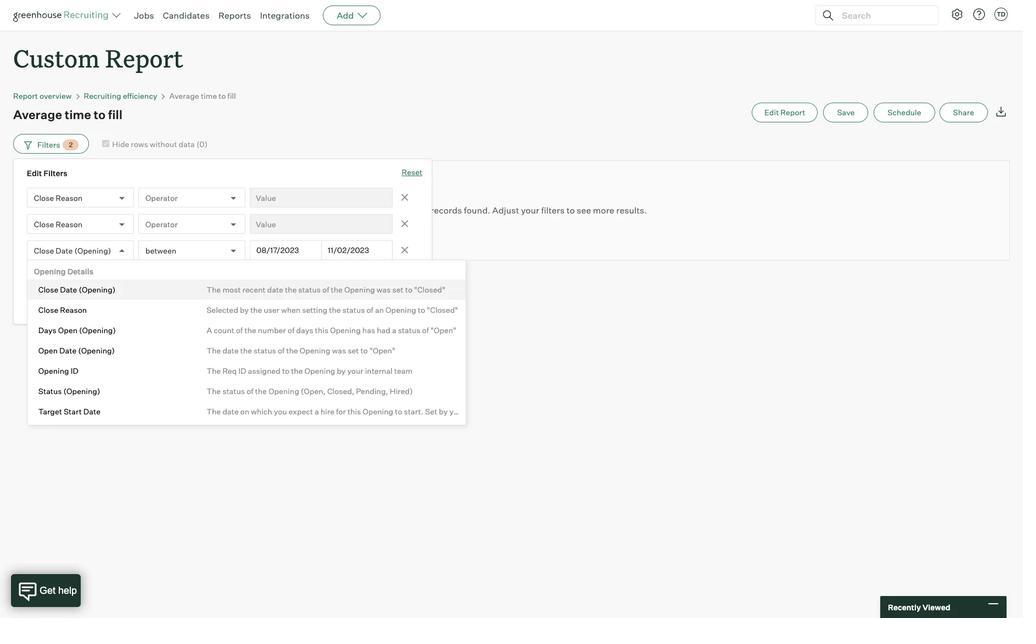 Task type: vqa. For each thing, say whether or not it's contained in the screenshot.


Task type: describe. For each thing, give the bounding box(es) containing it.
the req id assigned to the opening by your internal team
[[207, 366, 413, 376]]

add filter
[[51, 297, 86, 307]]

candidates link
[[163, 10, 210, 21]]

target
[[38, 407, 62, 416]]

recruiting efficiency link
[[84, 91, 157, 101]]

user
[[264, 305, 280, 315]]

close reason for value text field on the left of page
[[34, 219, 82, 229]]

0 horizontal spatial average
[[13, 107, 62, 122]]

td button
[[995, 8, 1008, 21]]

td
[[997, 10, 1006, 18]]

hide
[[112, 139, 129, 149]]

add filter button
[[27, 292, 98, 312]]

1 vertical spatial your
[[347, 366, 363, 376]]

integrations link
[[260, 10, 310, 21]]

download image
[[995, 105, 1008, 118]]

"closed" for the most recent date the status of the opening was set to "closed"
[[414, 285, 445, 294]]

setting
[[302, 305, 327, 315]]

target start date
[[38, 407, 100, 416]]

operator for value text field on the left of page
[[145, 219, 178, 229]]

recruiting
[[84, 91, 121, 101]]

edit report link
[[752, 103, 818, 123]]

2 vertical spatial close reason
[[38, 305, 87, 315]]

days
[[296, 326, 313, 335]]

details for job details
[[50, 426, 76, 435]]

matching
[[390, 205, 429, 216]]

Hide rows without data (0) checkbox
[[102, 140, 109, 147]]

status (opening)
[[38, 387, 100, 396]]

(opening) up 'opening details'
[[74, 246, 111, 255]]

the right setting on the left of the page
[[329, 305, 341, 315]]

see
[[577, 205, 591, 216]]

opening right an
[[386, 305, 416, 315]]

0 vertical spatial filters
[[37, 140, 60, 149]]

reason for value text field on the left of page
[[56, 219, 82, 229]]

add for add filter
[[51, 297, 66, 307]]

the for the status of the opening (open, closed, pending, hired)
[[207, 387, 221, 396]]

the up the when
[[285, 285, 297, 294]]

1 vertical spatial internal
[[467, 407, 495, 416]]

recently viewed
[[888, 603, 950, 612]]

date up 'opening details'
[[56, 246, 73, 255]]

1 vertical spatial filters
[[44, 169, 67, 178]]

status up setting on the left of the page
[[298, 285, 321, 294]]

filters
[[541, 205, 565, 216]]

report for edit report
[[781, 108, 805, 117]]

reset link
[[402, 167, 422, 179]]

0 vertical spatial internal
[[365, 366, 393, 376]]

jobs
[[134, 10, 154, 21]]

08/17/2023
[[256, 246, 299, 255]]

(0)
[[196, 139, 208, 149]]

save
[[837, 108, 855, 117]]

average time to fill link
[[169, 91, 236, 101]]

had
[[377, 326, 390, 335]]

candidates
[[163, 10, 210, 21]]

expect
[[289, 407, 313, 416]]

share button
[[939, 103, 988, 123]]

0 vertical spatial "open"
[[431, 326, 456, 335]]

you
[[274, 407, 287, 416]]

count
[[214, 326, 234, 335]]

date for which
[[223, 407, 239, 416]]

(open,
[[301, 387, 326, 396]]

edit filters
[[27, 169, 67, 178]]

filter image
[[23, 140, 32, 150]]

configure image
[[951, 8, 964, 21]]

hire
[[321, 407, 334, 416]]

save and schedule this report to revisit it! element
[[823, 103, 874, 123]]

recent
[[242, 285, 266, 294]]

date for status
[[223, 346, 239, 355]]

the status of the opening (open, closed, pending, hired)
[[207, 387, 413, 396]]

status down req
[[223, 387, 245, 396]]

has
[[362, 326, 375, 335]]

a
[[207, 326, 212, 335]]

the most recent date the status of the opening was set to "closed"
[[207, 285, 445, 294]]

the for the req id assigned to the opening by your internal team
[[207, 366, 221, 376]]

report overview link
[[13, 91, 72, 101]]

of left days
[[288, 326, 295, 335]]

0 horizontal spatial team
[[394, 366, 413, 376]]

which
[[251, 407, 272, 416]]

hired
[[264, 272, 285, 282]]

without
[[150, 139, 177, 149]]

selected
[[207, 305, 238, 315]]

(opening) for a count of the number of days this opening has had a status of "open"
[[79, 326, 116, 335]]

more
[[593, 205, 614, 216]]

edit report
[[764, 108, 805, 117]]

the down days
[[286, 346, 298, 355]]

integrations
[[260, 10, 310, 21]]

Search text field
[[839, 7, 928, 23]]

between
[[145, 246, 176, 255]]

records
[[431, 205, 462, 216]]

0 vertical spatial a
[[392, 326, 396, 335]]

1 id from the left
[[71, 366, 79, 376]]

assigned
[[248, 366, 280, 376]]

data
[[179, 139, 195, 149]]

report overview
[[13, 91, 72, 101]]

efficiency
[[123, 91, 157, 101]]

of up selected by the user when setting the status of an opening to "closed"
[[322, 285, 329, 294]]

for
[[336, 407, 346, 416]]

custom report
[[13, 42, 183, 74]]

opening id
[[38, 366, 79, 376]]

greenhouse recruiting image
[[13, 9, 112, 22]]

0 horizontal spatial report
[[13, 91, 38, 101]]

adjust
[[492, 205, 519, 216]]

date right start
[[83, 407, 100, 416]]

the left number
[[245, 326, 256, 335]]

0 horizontal spatial was
[[332, 346, 346, 355]]

when
[[281, 305, 301, 315]]

2 horizontal spatial by
[[439, 407, 448, 416]]

1 vertical spatial set
[[348, 346, 359, 355]]

2 vertical spatial reason
[[60, 305, 87, 315]]

opening up selected by the user when setting the status of an opening to "closed"
[[344, 285, 375, 294]]

recruiting efficiency
[[84, 91, 157, 101]]

days open (opening)
[[38, 326, 116, 335]]

close date (opening) for selected by the user when setting the status of an opening to "closed"
[[38, 285, 115, 294]]

11/02/2023
[[328, 246, 369, 255]]

the up selected by the user when setting the status of an opening to "closed"
[[331, 285, 343, 294]]

no matching records found. adjust your filters to see more results. row group
[[13, 160, 1010, 261]]

"closed" for selected by the user when setting the status of an opening to "closed"
[[427, 305, 458, 315]]

date down days open (opening)
[[59, 346, 76, 355]]

1 vertical spatial this
[[348, 407, 361, 416]]

td button
[[992, 5, 1010, 23]]

req
[[223, 366, 237, 376]]

0 horizontal spatial time
[[65, 107, 91, 122]]

1 horizontal spatial your
[[449, 407, 465, 416]]

save button
[[823, 103, 868, 123]]

details for opening details
[[67, 267, 93, 276]]

schedule
[[888, 108, 921, 117]]



Task type: locate. For each thing, give the bounding box(es) containing it.
average time to fill down overview
[[13, 107, 122, 122]]

1 horizontal spatial set
[[392, 285, 404, 294]]

add button
[[323, 5, 381, 25]]

average right efficiency
[[169, 91, 199, 101]]

2 id from the left
[[238, 366, 246, 376]]

1 horizontal spatial id
[[238, 366, 246, 376]]

(opening) up start
[[63, 387, 100, 396]]

the down the date the status of the opening was set to "open"
[[291, 366, 303, 376]]

0 vertical spatial details
[[67, 267, 93, 276]]

0 vertical spatial fill
[[228, 91, 236, 101]]

the left "user"
[[250, 305, 262, 315]]

4 the from the top
[[207, 387, 221, 396]]

1 vertical spatial add
[[51, 297, 66, 307]]

1 vertical spatial close date (opening)
[[38, 285, 115, 294]]

(opening) up open date (opening)
[[79, 326, 116, 335]]

report up efficiency
[[105, 42, 183, 74]]

1 vertical spatial close reason
[[34, 219, 82, 229]]

0 horizontal spatial this
[[315, 326, 328, 335]]

1 vertical spatial "closed"
[[427, 305, 458, 315]]

by
[[240, 305, 249, 315], [337, 366, 346, 376], [439, 407, 448, 416]]

filters
[[37, 140, 60, 149], [44, 169, 67, 178]]

an
[[375, 305, 384, 315]]

opening up you
[[268, 387, 299, 396]]

to inside no matching records found. adjust your filters to see more results. row group
[[567, 205, 575, 216]]

reason up days open (opening)
[[60, 305, 87, 315]]

closed,
[[327, 387, 354, 396]]

2 vertical spatial report
[[781, 108, 805, 117]]

average
[[169, 91, 199, 101], [13, 107, 62, 122]]

close reason
[[34, 193, 82, 202], [34, 219, 82, 229], [38, 305, 87, 315]]

internal
[[365, 366, 393, 376], [467, 407, 495, 416]]

of right count
[[236, 326, 243, 335]]

1 horizontal spatial by
[[337, 366, 346, 376]]

the for the date on which you expect a hire for this opening to start. set by your internal team
[[207, 407, 221, 416]]

0 vertical spatial report
[[105, 42, 183, 74]]

status
[[38, 387, 62, 396]]

2 vertical spatial your
[[449, 407, 465, 416]]

add inside button
[[51, 297, 66, 307]]

close date (opening) up 'filter'
[[38, 285, 115, 294]]

open date (opening)
[[38, 346, 115, 355]]

opening up the (open,
[[305, 366, 335, 376]]

report left save
[[781, 108, 805, 117]]

0 vertical spatial by
[[240, 305, 249, 315]]

close date (opening)
[[34, 246, 111, 255], [38, 285, 115, 294]]

2 vertical spatial by
[[439, 407, 448, 416]]

0 vertical spatial team
[[394, 366, 413, 376]]

of right had
[[422, 326, 429, 335]]

0 horizontal spatial fill
[[108, 107, 122, 122]]

0 vertical spatial was
[[377, 285, 391, 294]]

date
[[56, 246, 73, 255], [60, 285, 77, 294], [59, 346, 76, 355], [83, 407, 100, 416]]

share
[[953, 108, 974, 117]]

this right days
[[315, 326, 328, 335]]

fill
[[228, 91, 236, 101], [108, 107, 122, 122]]

close reason up days open (opening)
[[38, 305, 87, 315]]

pending,
[[356, 387, 388, 396]]

edit for edit filters
[[27, 169, 42, 178]]

status right had
[[398, 326, 420, 335]]

open down days
[[38, 346, 58, 355]]

your
[[521, 205, 539, 216], [347, 366, 363, 376], [449, 407, 465, 416]]

1 horizontal spatial a
[[392, 326, 396, 335]]

close date (opening) up 'opening details'
[[34, 246, 111, 255]]

1 horizontal spatial "open"
[[431, 326, 456, 335]]

found.
[[464, 205, 490, 216]]

reason up 'opening details'
[[56, 219, 82, 229]]

job details
[[34, 426, 76, 435]]

report
[[105, 42, 183, 74], [13, 91, 38, 101], [781, 108, 805, 117]]

time up (0)
[[201, 91, 217, 101]]

close reason up 'opening details'
[[34, 219, 82, 229]]

0 vertical spatial your
[[521, 205, 539, 216]]

reset
[[402, 168, 422, 177]]

reports
[[218, 10, 251, 21]]

2 the from the top
[[207, 346, 221, 355]]

the
[[207, 285, 221, 294], [207, 346, 221, 355], [207, 366, 221, 376], [207, 387, 221, 396], [207, 407, 221, 416]]

0 horizontal spatial a
[[315, 407, 319, 416]]

your right set
[[449, 407, 465, 416]]

was up an
[[377, 285, 391, 294]]

Value text field
[[250, 188, 393, 208]]

0 vertical spatial set
[[392, 285, 404, 294]]

close reason for value text box
[[34, 193, 82, 202]]

(opening) down days open (opening)
[[78, 346, 115, 355]]

of up on
[[247, 387, 253, 396]]

1 vertical spatial a
[[315, 407, 319, 416]]

date down hired
[[267, 285, 283, 294]]

schedule button
[[874, 103, 935, 123]]

of left an
[[367, 305, 373, 315]]

the up assigned
[[240, 346, 252, 355]]

2 vertical spatial date
[[223, 407, 239, 416]]

was down a count of the number of days this opening has had a status of "open"
[[332, 346, 346, 355]]

1 horizontal spatial was
[[377, 285, 391, 294]]

0 vertical spatial "closed"
[[414, 285, 445, 294]]

set
[[392, 285, 404, 294], [348, 346, 359, 355]]

custom
[[13, 42, 100, 74]]

1 vertical spatial report
[[13, 91, 38, 101]]

1 vertical spatial team
[[496, 407, 515, 416]]

1 vertical spatial date
[[223, 346, 239, 355]]

opening
[[34, 267, 66, 276], [344, 285, 375, 294], [386, 305, 416, 315], [330, 326, 361, 335], [300, 346, 330, 355], [38, 366, 69, 376], [305, 366, 335, 376], [268, 387, 299, 396], [363, 407, 393, 416]]

rows
[[131, 139, 148, 149]]

add
[[337, 10, 354, 21], [51, 297, 66, 307]]

to
[[219, 91, 226, 101], [94, 107, 106, 122], [567, 205, 575, 216], [405, 285, 413, 294], [418, 305, 425, 315], [361, 346, 368, 355], [282, 366, 289, 376], [395, 407, 402, 416]]

internal up pending,
[[365, 366, 393, 376]]

1 vertical spatial average
[[13, 107, 62, 122]]

reason for value text box
[[56, 193, 82, 202]]

2 horizontal spatial your
[[521, 205, 539, 216]]

3 the from the top
[[207, 366, 221, 376]]

0 vertical spatial average
[[169, 91, 199, 101]]

this right for
[[348, 407, 361, 416]]

1 vertical spatial time
[[65, 107, 91, 122]]

the
[[285, 285, 297, 294], [331, 285, 343, 294], [250, 305, 262, 315], [329, 305, 341, 315], [245, 326, 256, 335], [240, 346, 252, 355], [286, 346, 298, 355], [291, 366, 303, 376], [255, 387, 267, 396]]

your left filters
[[521, 205, 539, 216]]

date left on
[[223, 407, 239, 416]]

1 horizontal spatial edit
[[764, 108, 779, 117]]

job
[[34, 426, 48, 435]]

was
[[377, 285, 391, 294], [332, 346, 346, 355]]

add for add
[[337, 10, 354, 21]]

0 horizontal spatial edit
[[27, 169, 42, 178]]

1 vertical spatial average time to fill
[[13, 107, 122, 122]]

0 vertical spatial reason
[[56, 193, 82, 202]]

a left hire
[[315, 407, 319, 416]]

the for the most recent date the status of the opening was set to "closed"
[[207, 285, 221, 294]]

set
[[425, 407, 437, 416]]

of down number
[[278, 346, 285, 355]]

start.
[[404, 407, 424, 416]]

average time to fill up (0)
[[169, 91, 236, 101]]

no
[[376, 205, 388, 216]]

open
[[58, 326, 77, 335], [38, 346, 58, 355]]

(opening) up 'filter'
[[79, 285, 115, 294]]

operator
[[145, 193, 178, 202], [145, 219, 178, 229]]

0 vertical spatial close reason
[[34, 193, 82, 202]]

1 horizontal spatial average time to fill
[[169, 91, 236, 101]]

1 vertical spatial "open"
[[369, 346, 395, 355]]

a right had
[[392, 326, 396, 335]]

0 vertical spatial open
[[58, 326, 77, 335]]

0 horizontal spatial set
[[348, 346, 359, 355]]

1 horizontal spatial team
[[496, 407, 515, 416]]

opening details
[[34, 267, 93, 276]]

internal right set
[[467, 407, 495, 416]]

reports link
[[218, 10, 251, 21]]

status
[[298, 285, 321, 294], [342, 305, 365, 315], [398, 326, 420, 335], [254, 346, 276, 355], [223, 387, 245, 396]]

0 vertical spatial operator
[[145, 193, 178, 202]]

average down report overview
[[13, 107, 62, 122]]

date up req
[[223, 346, 239, 355]]

opening down pending,
[[363, 407, 393, 416]]

filter
[[67, 297, 86, 307]]

1 vertical spatial was
[[332, 346, 346, 355]]

the date the status of the opening was set to "open"
[[207, 346, 395, 355]]

close reason down edit filters
[[34, 193, 82, 202]]

1 horizontal spatial internal
[[467, 407, 495, 416]]

0 vertical spatial add
[[337, 10, 354, 21]]

1 vertical spatial reason
[[56, 219, 82, 229]]

1 vertical spatial edit
[[27, 169, 42, 178]]

"open"
[[431, 326, 456, 335], [369, 346, 395, 355]]

2 operator from the top
[[145, 219, 178, 229]]

team
[[394, 366, 413, 376], [496, 407, 515, 416]]

0 vertical spatial average time to fill
[[169, 91, 236, 101]]

your up closed, at the bottom left of page
[[347, 366, 363, 376]]

id
[[71, 366, 79, 376], [238, 366, 246, 376]]

close date (opening) for job details
[[34, 246, 111, 255]]

hide rows without data (0)
[[112, 139, 208, 149]]

selected by the user when setting the status of an opening to "closed"
[[207, 305, 458, 315]]

0 vertical spatial time
[[201, 91, 217, 101]]

details down target start date
[[50, 426, 76, 435]]

this
[[315, 326, 328, 335], [348, 407, 361, 416]]

0 horizontal spatial "open"
[[369, 346, 395, 355]]

1 vertical spatial by
[[337, 366, 346, 376]]

your inside no matching records found. adjust your filters to see more results. row group
[[521, 205, 539, 216]]

open right days
[[58, 326, 77, 335]]

Value text field
[[250, 214, 393, 234]]

1 horizontal spatial this
[[348, 407, 361, 416]]

by right set
[[439, 407, 448, 416]]

viewed
[[923, 603, 950, 612]]

0 horizontal spatial internal
[[365, 366, 393, 376]]

edit for edit report
[[764, 108, 779, 117]]

the date on which you expect a hire for this opening to start. set by your internal team
[[207, 407, 515, 416]]

report for custom report
[[105, 42, 183, 74]]

1 operator from the top
[[145, 193, 178, 202]]

a
[[392, 326, 396, 335], [315, 407, 319, 416]]

1 vertical spatial operator
[[145, 219, 178, 229]]

opening up the req id assigned to the opening by your internal team
[[300, 346, 330, 355]]

0 vertical spatial edit
[[764, 108, 779, 117]]

time down overview
[[65, 107, 91, 122]]

no matching records found. adjust your filters to see more results.
[[376, 205, 647, 216]]

date up add filter in the top left of the page
[[60, 285, 77, 294]]

0 vertical spatial close date (opening)
[[34, 246, 111, 255]]

by up closed, at the bottom left of page
[[337, 366, 346, 376]]

id down open date (opening)
[[71, 366, 79, 376]]

report left overview
[[13, 91, 38, 101]]

0 horizontal spatial by
[[240, 305, 249, 315]]

date
[[267, 285, 283, 294], [223, 346, 239, 355], [223, 407, 239, 416]]

(opening) for the most recent date the status of the opening was set to "closed"
[[79, 285, 115, 294]]

of
[[322, 285, 329, 294], [367, 305, 373, 315], [236, 326, 243, 335], [288, 326, 295, 335], [422, 326, 429, 335], [278, 346, 285, 355], [247, 387, 253, 396]]

operator for value text box
[[145, 193, 178, 202]]

0 vertical spatial date
[[267, 285, 283, 294]]

1 horizontal spatial average
[[169, 91, 199, 101]]

by right 'selected'
[[240, 305, 249, 315]]

status up has
[[342, 305, 365, 315]]

the up which
[[255, 387, 267, 396]]

a count of the number of days this opening has had a status of "open"
[[207, 326, 456, 335]]

1 vertical spatial fill
[[108, 107, 122, 122]]

1 the from the top
[[207, 285, 221, 294]]

details
[[67, 267, 93, 276], [50, 426, 76, 435]]

opening up add filter button
[[34, 267, 66, 276]]

0 horizontal spatial add
[[51, 297, 66, 307]]

1 vertical spatial open
[[38, 346, 58, 355]]

opening left has
[[330, 326, 361, 335]]

most
[[223, 285, 241, 294]]

reason down edit filters
[[56, 193, 82, 202]]

edit
[[764, 108, 779, 117], [27, 169, 42, 178]]

1 horizontal spatial time
[[201, 91, 217, 101]]

(opening) for the date the status of the opening was set to "open"
[[78, 346, 115, 355]]

jobs link
[[134, 10, 154, 21]]

recently
[[888, 603, 921, 612]]

1 horizontal spatial add
[[337, 10, 354, 21]]

opening up status
[[38, 366, 69, 376]]

results.
[[616, 205, 647, 216]]

(opening)
[[74, 246, 111, 255], [79, 285, 115, 294], [79, 326, 116, 335], [78, 346, 115, 355], [63, 387, 100, 396]]

add inside popup button
[[337, 10, 354, 21]]

1 horizontal spatial report
[[105, 42, 183, 74]]

on
[[240, 407, 249, 416]]

1 horizontal spatial fill
[[228, 91, 236, 101]]

status up assigned
[[254, 346, 276, 355]]

5 the from the top
[[207, 407, 221, 416]]

details up 'filter'
[[67, 267, 93, 276]]

0 horizontal spatial average time to fill
[[13, 107, 122, 122]]

0 vertical spatial this
[[315, 326, 328, 335]]

2 horizontal spatial report
[[781, 108, 805, 117]]

2
[[69, 141, 73, 149]]

id right req
[[238, 366, 246, 376]]

overview
[[40, 91, 72, 101]]

0 horizontal spatial your
[[347, 366, 363, 376]]

0 horizontal spatial id
[[71, 366, 79, 376]]

1 vertical spatial details
[[50, 426, 76, 435]]

the for the date the status of the opening was set to "open"
[[207, 346, 221, 355]]

number
[[258, 326, 286, 335]]



